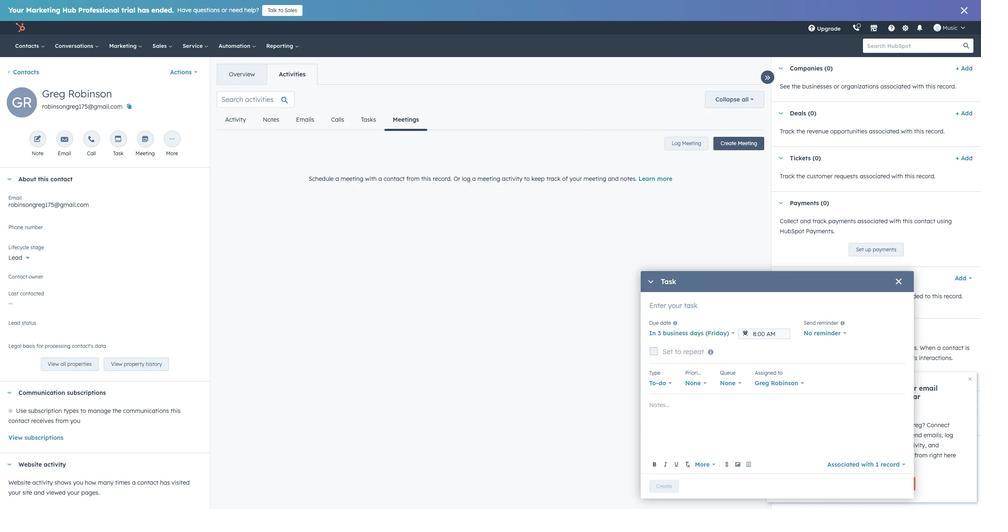 Task type: vqa. For each thing, say whether or not it's contained in the screenshot.


Task type: locate. For each thing, give the bounding box(es) containing it.
to up greg robinson "popup button"
[[778, 370, 783, 376]]

greg robinson
[[42, 87, 112, 100], [755, 380, 798, 387]]

use for subscription
[[16, 408, 26, 415]]

2 + add from the top
[[956, 110, 973, 117]]

1 see from the top
[[780, 83, 790, 90]]

the down tickets
[[796, 173, 805, 180]]

menu item
[[846, 21, 848, 34]]

all left properties
[[61, 361, 66, 368]]

1 vertical spatial +
[[956, 110, 959, 117]]

record left reach
[[849, 417, 867, 425]]

meetings button
[[384, 110, 427, 131]]

calling icon image
[[852, 24, 860, 32]]

none for priority
[[685, 380, 701, 387]]

email inside email robinsongreg175@gmail.com
[[8, 195, 22, 201]]

shows
[[54, 479, 71, 487]]

view down 'legal basis for processing contact's data'
[[48, 361, 59, 368]]

service link
[[178, 34, 214, 57]]

communication
[[18, 390, 65, 397]]

Search activities search field
[[217, 91, 295, 108]]

all right —
[[906, 452, 913, 460]]

(0) up businesses on the top right
[[824, 65, 833, 72]]

3 + add from the top
[[956, 155, 973, 162]]

close dialog image
[[895, 279, 902, 286]]

caret image inside website activity dropdown button
[[7, 464, 12, 466]]

companies
[[790, 65, 823, 72]]

search image
[[963, 43, 969, 49]]

subscriptions inside view subscriptions button
[[24, 435, 63, 442]]

sales left service
[[153, 42, 168, 49]]

1 + add from the top
[[956, 65, 973, 72]]

set down business
[[663, 348, 673, 356]]

track up payments.
[[812, 218, 827, 225]]

email inside pro tip: connect your email account and calendar
[[919, 384, 938, 393]]

+ for track the customer requests associated with this record.
[[956, 155, 959, 162]]

meeting for log meeting
[[682, 140, 701, 147]]

0 vertical spatial record
[[849, 417, 867, 425]]

contact inside contact owner no owner
[[8, 274, 27, 280]]

hubspot inside collect and track payments associated with this contact using hubspot payments.
[[780, 228, 804, 235]]

+ add for track the customer requests associated with this record.
[[956, 155, 973, 162]]

automation
[[219, 42, 252, 49]]

0 vertical spatial has
[[137, 6, 149, 14]]

or left need
[[222, 6, 227, 14]]

2 vertical spatial for
[[871, 462, 879, 470]]

use inside use subscription types to manage the communications this contact receives from you
[[16, 408, 26, 415]]

attribution report builder button
[[780, 370, 866, 381]]

or
[[222, 6, 227, 14], [834, 83, 839, 90], [890, 293, 895, 300], [811, 472, 817, 480]]

email up 'contacts''
[[861, 432, 876, 439]]

lifecycle stage
[[8, 245, 44, 251]]

a inside the website activity shows you how many times a contact has visited your site and viewed your pages.
[[132, 479, 136, 487]]

files
[[802, 293, 813, 300]]

contact for contact owner no owner
[[8, 274, 27, 280]]

email image
[[61, 136, 68, 144]]

Title text field
[[649, 301, 905, 318]]

activity up the shows
[[44, 461, 66, 469]]

use left subscription
[[16, 408, 26, 415]]

1 vertical spatial payments
[[873, 247, 896, 253]]

caret image for about
[[7, 178, 12, 180]]

0 vertical spatial hubspot
[[780, 228, 804, 235]]

website inside dropdown button
[[18, 461, 42, 469]]

0 horizontal spatial view
[[8, 435, 23, 442]]

0 horizontal spatial meeting
[[136, 150, 155, 157]]

reporting link
[[261, 34, 304, 57]]

greg inside "popup button"
[[755, 380, 769, 387]]

robinsongreg175@gmail.com down about this contact
[[8, 201, 89, 209]]

using
[[937, 218, 952, 225]]

0 vertical spatial account
[[847, 393, 874, 401]]

associated
[[827, 461, 859, 469]]

0 horizontal spatial payments
[[828, 218, 856, 225]]

1 vertical spatial track
[[812, 218, 827, 225]]

0 vertical spatial marketing
[[26, 6, 60, 14]]

lists
[[792, 417, 803, 425]]

1 vertical spatial + add button
[[956, 108, 973, 118]]

created,
[[780, 355, 802, 362]]

scripts
[[791, 472, 809, 480]]

associated down deals (0) dropdown button
[[869, 128, 899, 135]]

track down deals
[[780, 128, 795, 135]]

lead button
[[8, 250, 201, 263]]

0 vertical spatial you
[[70, 418, 80, 425]]

the for businesses
[[792, 83, 800, 90]]

1 vertical spatial task
[[661, 278, 676, 286]]

+ for see the businesses or organizations associated with this record.
[[956, 65, 959, 72]]

0 vertical spatial log
[[462, 175, 471, 183]]

0 horizontal spatial greg
[[42, 87, 65, 100]]

you down types
[[70, 418, 80, 425]]

see for see the businesses or organizations associated with this record.
[[780, 83, 790, 90]]

none down queue
[[720, 380, 736, 387]]

attribute contacts created to marketing activities. when a contact is created, hubspot gives credit to all that contact's interactions.
[[780, 345, 970, 362]]

no inside popup button
[[804, 330, 812, 337]]

caret image inside communication subscriptions dropdown button
[[7, 392, 12, 394]]

3 + from the top
[[956, 155, 959, 162]]

credit
[[846, 355, 862, 362]]

1 vertical spatial of
[[820, 462, 825, 470]]

in 3 business days (friday)
[[649, 330, 729, 337]]

email down email icon
[[58, 150, 71, 157]]

meeting right or
[[477, 175, 500, 183]]

lead status
[[8, 320, 36, 326]]

of right keep on the right top of page
[[562, 175, 568, 183]]

view inside button
[[8, 435, 23, 442]]

contact
[[8, 274, 27, 280], [790, 326, 813, 334]]

meeting inside create meeting button
[[738, 140, 757, 147]]

0 horizontal spatial more
[[166, 150, 178, 157]]

robinson
[[68, 87, 112, 100], [771, 380, 798, 387]]

caret image up collect
[[778, 202, 783, 204]]

+ add button for track the customer requests associated with this record.
[[956, 153, 973, 163]]

0 horizontal spatial none button
[[685, 378, 707, 389]]

1 horizontal spatial from
[[406, 175, 420, 183]]

associated down the payments (0) dropdown button
[[858, 218, 888, 225]]

activity inside dropdown button
[[44, 461, 66, 469]]

payments right up
[[873, 247, 896, 253]]

1
[[876, 461, 879, 469]]

add for track the revenue opportunities associated with this record.
[[961, 110, 973, 117]]

has left visited
[[160, 479, 170, 487]]

1 track from the top
[[780, 128, 795, 135]]

1 vertical spatial caret image
[[778, 112, 783, 114]]

the right manage
[[113, 408, 121, 415]]

0 vertical spatial greg
[[42, 87, 65, 100]]

see down the companies at the top of page
[[780, 83, 790, 90]]

see for see the files attached to your activities or uploaded to this record.
[[780, 293, 790, 300]]

none button for queue
[[720, 378, 741, 389]]

0 vertical spatial caret image
[[778, 67, 783, 70]]

and right site
[[34, 490, 45, 497]]

2 + add button from the top
[[956, 108, 973, 118]]

marketing down trial
[[109, 42, 138, 49]]

2 track from the top
[[780, 173, 795, 180]]

automation link
[[214, 34, 261, 57]]

subscriptions inside communication subscriptions dropdown button
[[67, 390, 106, 397]]

create inside button
[[656, 483, 672, 490]]

payments up payments.
[[828, 218, 856, 225]]

1 horizontal spatial has
[[160, 479, 170, 487]]

reminder inside popup button
[[814, 330, 841, 337]]

+ add for track the revenue opportunities associated with this record.
[[956, 110, 973, 117]]

more button
[[693, 459, 717, 471]]

navigation
[[217, 64, 318, 85], [217, 110, 427, 131]]

1 horizontal spatial no
[[804, 330, 812, 337]]

caret image inside the about this contact dropdown button
[[7, 178, 12, 180]]

set for set to repeat
[[663, 348, 673, 356]]

caret image left website activity
[[7, 464, 12, 466]]

or down library
[[811, 472, 817, 480]]

website activity shows you how many times a contact has visited your site and viewed your pages.
[[8, 479, 190, 497]]

and inside collect and track payments associated with this contact using hubspot payments.
[[800, 218, 811, 225]]

that
[[879, 355, 890, 362]]

none button down queue
[[720, 378, 741, 389]]

email for email robinsongreg175@gmail.com
[[8, 195, 22, 201]]

1 vertical spatial marketing
[[109, 42, 138, 49]]

connect
[[927, 422, 950, 429]]

all inside popup button
[[742, 96, 749, 103]]

0 vertical spatial activity
[[502, 175, 522, 183]]

(0) right tickets
[[813, 155, 821, 162]]

view subscriptions
[[8, 435, 63, 442]]

0 vertical spatial more
[[166, 150, 178, 157]]

website for website activity
[[18, 461, 42, 469]]

none button down the priority
[[685, 378, 707, 389]]

pro
[[847, 384, 858, 393]]

feed
[[210, 84, 771, 191]]

0 vertical spatial website
[[18, 461, 42, 469]]

caret image for payments
[[778, 202, 783, 204]]

2 see from the top
[[780, 293, 790, 300]]

how
[[85, 479, 96, 487]]

create for create
[[656, 483, 672, 490]]

+ add
[[956, 65, 973, 72], [956, 110, 973, 117], [956, 155, 973, 162]]

0 horizontal spatial email
[[8, 195, 22, 201]]

to inside use subscription types to manage the communications this contact receives from you
[[80, 408, 86, 415]]

payments inside collect and track payments associated with this contact using hubspot payments.
[[828, 218, 856, 225]]

for for use
[[868, 417, 876, 425]]

1 vertical spatial track
[[780, 173, 795, 180]]

0 vertical spatial track
[[780, 128, 795, 135]]

1 vertical spatial subscriptions
[[24, 435, 63, 442]]

log down "connect"
[[945, 432, 953, 439]]

1 vertical spatial record
[[881, 461, 900, 469]]

see up the title text box
[[780, 293, 790, 300]]

and inside ready to reach out to greg? connect your email account to send emails, log your contacts' email activity, and schedule meetings — all from right here in hubspot.
[[928, 442, 939, 450]]

account inside ready to reach out to greg? connect your email account to send emails, log your contacts' email activity, and schedule meetings — all from right here in hubspot.
[[877, 432, 900, 439]]

0 vertical spatial payments
[[828, 218, 856, 225]]

caret image left the companies at the top of page
[[778, 67, 783, 70]]

create inside button
[[721, 140, 736, 147]]

send reminder
[[804, 320, 838, 327]]

all inside ready to reach out to greg? connect your email account to send emails, log your contacts' email activity, and schedule meetings — all from right here in hubspot.
[[906, 452, 913, 460]]

your up schedule
[[847, 442, 859, 450]]

call image
[[88, 136, 95, 144]]

1 horizontal spatial meeting
[[682, 140, 701, 147]]

website inside the website activity shows you how many times a contact has visited your site and viewed your pages.
[[8, 479, 31, 487]]

upgrade image
[[808, 25, 815, 32]]

Last contacted text field
[[8, 296, 201, 309]]

view for view subscriptions
[[8, 435, 23, 442]]

caret image inside companies (0) dropdown button
[[778, 67, 783, 70]]

0 horizontal spatial no
[[8, 277, 17, 285]]

caret image inside tickets (0) dropdown button
[[778, 157, 783, 159]]

for inside build a library of sales resources for your team. these could include call scripts or positioning guides.
[[871, 462, 879, 470]]

contact's down activities.
[[892, 355, 917, 362]]

0 vertical spatial track
[[546, 175, 561, 183]]

tickets (0)
[[790, 155, 821, 162]]

deals
[[790, 110, 806, 117]]

email down about
[[8, 195, 22, 201]]

overview link
[[217, 64, 267, 84]]

(0) for tickets (0)
[[813, 155, 821, 162]]

no up last
[[8, 277, 17, 285]]

and down emails,
[[928, 442, 939, 450]]

this inside collect and track payments associated with this contact using hubspot payments.
[[903, 218, 913, 225]]

more
[[657, 175, 672, 183]]

0 vertical spatial lead
[[8, 254, 22, 262]]

0 horizontal spatial account
[[847, 393, 874, 401]]

marketing
[[26, 6, 60, 14], [109, 42, 138, 49]]

2 vertical spatial activity
[[32, 479, 53, 487]]

1 horizontal spatial email
[[888, 442, 903, 450]]

0 vertical spatial use
[[16, 408, 26, 415]]

track the customer requests associated with this record.
[[780, 173, 935, 180]]

1 horizontal spatial create
[[721, 140, 736, 147]]

2 vertical spatial +
[[956, 155, 959, 162]]

2 navigation from the top
[[217, 110, 427, 131]]

1 vertical spatial use
[[780, 417, 790, 425]]

0 horizontal spatial set
[[663, 348, 673, 356]]

0 vertical spatial +
[[956, 65, 959, 72]]

and right collect
[[800, 218, 811, 225]]

library
[[801, 462, 818, 470]]

viewed
[[46, 490, 66, 497]]

to right types
[[80, 408, 86, 415]]

payments inside set up payments link
[[873, 247, 896, 253]]

0 horizontal spatial has
[[137, 6, 149, 14]]

1 + from the top
[[956, 65, 959, 72]]

meeting inside log meeting button
[[682, 140, 701, 147]]

activity left keep on the right top of page
[[502, 175, 522, 183]]

task right minimize dialog icon
[[661, 278, 676, 286]]

no inside contact owner no owner
[[8, 277, 17, 285]]

your inside build a library of sales resources for your team. these could include call scripts or positioning guides.
[[880, 462, 893, 470]]

1 horizontal spatial contact
[[790, 326, 813, 334]]

with
[[912, 83, 924, 90], [901, 128, 912, 135], [892, 173, 903, 180], [365, 175, 377, 183], [889, 218, 901, 225], [861, 461, 874, 469]]

2 lead from the top
[[8, 320, 20, 326]]

all right collapse
[[742, 96, 749, 103]]

subscription
[[28, 408, 62, 415]]

task down task icon
[[113, 150, 124, 157]]

1 vertical spatial greg robinson
[[755, 380, 798, 387]]

view property history link
[[104, 358, 169, 372]]

the left revenue at the top of the page
[[796, 128, 805, 135]]

navigation containing activity
[[217, 110, 427, 131]]

email up —
[[888, 442, 903, 450]]

has right trial
[[137, 6, 149, 14]]

from inside ready to reach out to greg? connect your email account to send emails, log your contacts' email activity, and schedule meetings — all from right here in hubspot.
[[914, 452, 928, 460]]

track for track the revenue opportunities associated with this record.
[[780, 128, 795, 135]]

due date
[[649, 320, 671, 327]]

contact inside dropdown button
[[790, 326, 813, 334]]

your down the shows
[[67, 490, 80, 497]]

robinsongreg175@gmail.com up call icon
[[42, 103, 122, 110]]

ready to reach out to greg? connect your email account to send emails, log your contacts' email activity, and schedule meetings — all from right here in hubspot.
[[847, 422, 956, 470]]

3 + add button from the top
[[956, 153, 973, 163]]

0 vertical spatial + add button
[[956, 63, 973, 74]]

marketing left hub
[[26, 6, 60, 14]]

sales right talk
[[285, 7, 297, 13]]

1 navigation from the top
[[217, 64, 318, 85]]

to inside button
[[278, 7, 283, 13]]

view left the property
[[111, 361, 122, 368]]

0 vertical spatial sales
[[285, 7, 297, 13]]

account down the "builder"
[[847, 393, 874, 401]]

the down the companies at the top of page
[[792, 83, 800, 90]]

caret image left tickets
[[778, 157, 783, 159]]

associated for opportunities
[[869, 128, 899, 135]]

email robinsongreg175@gmail.com
[[8, 195, 89, 209]]

email,
[[907, 417, 923, 425]]

meeting left notes.
[[584, 175, 606, 183]]

close image
[[968, 378, 972, 381]]

1 vertical spatial + add
[[956, 110, 973, 117]]

1 vertical spatial robinson
[[771, 380, 798, 387]]

(0) right the payments
[[821, 200, 829, 207]]

hubspot inside attribute contacts created to marketing activities. when a contact is created, hubspot gives credit to all that contact's interactions.
[[804, 355, 829, 362]]

sales inside button
[[285, 7, 297, 13]]

lead inside lead popup button
[[8, 254, 22, 262]]

0 vertical spatial reminder
[[817, 320, 838, 327]]

1 none from the left
[[685, 380, 701, 387]]

see the businesses or organizations associated with this record.
[[780, 83, 956, 90]]

0 vertical spatial subscriptions
[[67, 390, 106, 397]]

1 vertical spatial you
[[73, 479, 83, 487]]

1 horizontal spatial robinson
[[771, 380, 798, 387]]

2 horizontal spatial view
[[111, 361, 122, 368]]

marketing
[[862, 345, 890, 352]]

website down view subscriptions on the bottom of the page
[[18, 461, 42, 469]]

legal
[[8, 343, 21, 350]]

close image
[[961, 7, 968, 14]]

1 vertical spatial website
[[8, 479, 31, 487]]

music button
[[928, 21, 970, 34]]

conversations link
[[50, 34, 104, 57]]

1 vertical spatial hubspot
[[804, 355, 829, 362]]

or down close dialog image
[[890, 293, 895, 300]]

caret image for companies (0)
[[778, 67, 783, 70]]

your right 1
[[880, 462, 893, 470]]

0 vertical spatial navigation
[[217, 64, 318, 85]]

2 horizontal spatial from
[[914, 452, 928, 460]]

attachments button
[[771, 267, 946, 290]]

hubspot down contacts
[[804, 355, 829, 362]]

1 vertical spatial email
[[8, 195, 22, 201]]

track down tickets
[[780, 173, 795, 180]]

none
[[685, 380, 701, 387], [720, 380, 736, 387]]

associated inside collect and track payments associated with this contact using hubspot payments.
[[858, 218, 888, 225]]

1 horizontal spatial track
[[812, 218, 827, 225]]

activity for website activity
[[44, 461, 66, 469]]

1 vertical spatial contact's
[[892, 355, 917, 362]]

no down send at the bottom right
[[804, 330, 812, 337]]

the for files
[[792, 293, 800, 300]]

add inside popup button
[[955, 275, 966, 282]]

account down out
[[877, 432, 900, 439]]

0 vertical spatial contact
[[8, 274, 27, 280]]

in
[[847, 462, 851, 470]]

meeting
[[682, 140, 701, 147], [738, 140, 757, 147], [136, 150, 155, 157]]

(0) for companies (0)
[[824, 65, 833, 72]]

the
[[792, 83, 800, 90], [796, 128, 805, 135], [796, 173, 805, 180], [792, 293, 800, 300], [113, 408, 121, 415]]

caret image
[[778, 67, 783, 70], [778, 112, 783, 114], [7, 392, 12, 394]]

a inside attribute contacts created to marketing activities. when a contact is created, hubspot gives credit to all that contact's interactions.
[[937, 345, 941, 352]]

your right connect
[[901, 384, 917, 393]]

+ add for see the businesses or organizations associated with this record.
[[956, 65, 973, 72]]

caret image inside deals (0) dropdown button
[[778, 112, 783, 114]]

number
[[25, 224, 43, 231]]

you left how
[[73, 479, 83, 487]]

website activity button
[[0, 454, 201, 477]]

for for build
[[871, 462, 879, 470]]

email down 'interactions.'
[[919, 384, 938, 393]]

caret image left the communication
[[7, 392, 12, 394]]

2 horizontal spatial email
[[919, 384, 938, 393]]

1 horizontal spatial email
[[58, 150, 71, 157]]

1 + add button from the top
[[956, 63, 973, 74]]

caret image
[[778, 157, 783, 159], [7, 178, 12, 180], [778, 202, 783, 204], [7, 464, 12, 466]]

reach
[[873, 422, 889, 429]]

of
[[562, 175, 568, 183], [820, 462, 825, 470]]

1 horizontal spatial none
[[720, 380, 736, 387]]

log right or
[[462, 175, 471, 183]]

hubspot image
[[15, 23, 25, 33]]

menu
[[802, 21, 971, 34]]

activity up 'viewed'
[[32, 479, 53, 487]]

add for track the customer requests associated with this record.
[[961, 155, 973, 162]]

activity inside the website activity shows you how many times a contact has visited your site and viewed your pages.
[[32, 479, 53, 487]]

contacted
[[20, 291, 44, 297]]

reminder up no reminder popup button
[[817, 320, 838, 327]]

0 horizontal spatial meeting
[[341, 175, 363, 183]]

1 vertical spatial contact
[[790, 326, 813, 334]]

2 vertical spatial email
[[888, 442, 903, 450]]

view up website activity
[[8, 435, 23, 442]]

2 none button from the left
[[720, 378, 741, 389]]

your right keep on the right top of page
[[570, 175, 582, 183]]

about this contact button
[[0, 168, 201, 191]]

greg robinson inside "popup button"
[[755, 380, 798, 387]]

segment
[[812, 417, 836, 425]]

1 lead from the top
[[8, 254, 22, 262]]

record down meetings
[[881, 461, 900, 469]]

1 horizontal spatial account
[[877, 432, 900, 439]]

contact's inside attribute contacts created to marketing activities. when a contact is created, hubspot gives credit to all that contact's interactions.
[[892, 355, 917, 362]]

calendar
[[891, 393, 920, 401]]

ended.
[[151, 6, 174, 14]]

Search HubSpot search field
[[863, 39, 966, 53]]

1 horizontal spatial use
[[780, 417, 790, 425]]

1 horizontal spatial marketing
[[109, 42, 138, 49]]

2 + from the top
[[956, 110, 959, 117]]

or inside your marketing hub professional trial has ended. have questions or need help?
[[222, 6, 227, 14]]

view all properties link
[[41, 358, 99, 372]]

create button
[[649, 480, 679, 493]]

(0) right deals
[[808, 110, 816, 117]]

of inside build a library of sales resources for your team. these could include call scripts or positioning guides.
[[820, 462, 825, 470]]

or
[[454, 175, 460, 183]]

meetings
[[393, 116, 419, 124]]

manage link
[[949, 443, 973, 453]]

your marketing hub professional trial has ended. have questions or need help?
[[8, 6, 259, 14]]

caret image for deals (0)
[[778, 112, 783, 114]]

learn more link
[[638, 175, 672, 183]]

emails,
[[924, 432, 943, 439]]

1 horizontal spatial view
[[48, 361, 59, 368]]

0 horizontal spatial log
[[462, 175, 471, 183]]

lead down lifecycle
[[8, 254, 22, 262]]

lead for lead
[[8, 254, 22, 262]]

the inside use subscription types to manage the communications this contact receives from you
[[113, 408, 121, 415]]

your down attachments dropdown button
[[849, 293, 861, 300]]

attribution report builder
[[780, 371, 855, 379]]

1 horizontal spatial none button
[[720, 378, 741, 389]]

to left reach
[[866, 422, 872, 429]]

2 horizontal spatial meeting
[[738, 140, 757, 147]]

1 vertical spatial navigation
[[217, 110, 427, 131]]

and right tip:
[[876, 393, 889, 401]]

call
[[780, 472, 789, 480]]

0 horizontal spatial from
[[55, 418, 69, 425]]

to right talk
[[278, 7, 283, 13]]

website for website activity shows you how many times a contact has visited your site and viewed your pages.
[[8, 479, 31, 487]]

0 vertical spatial task
[[113, 150, 124, 157]]

1 none button from the left
[[685, 378, 707, 389]]

1 horizontal spatial record
[[881, 461, 900, 469]]

caret image inside the payments (0) dropdown button
[[778, 202, 783, 204]]

1 horizontal spatial payments
[[873, 247, 896, 253]]

1 vertical spatial greg
[[755, 380, 769, 387]]

1 vertical spatial no
[[804, 330, 812, 337]]

you
[[70, 418, 80, 425], [73, 479, 83, 487]]

2 vertical spatial + add
[[956, 155, 973, 162]]

2 none from the left
[[720, 380, 736, 387]]

2 horizontal spatial meeting
[[584, 175, 606, 183]]

record inside popup button
[[881, 461, 900, 469]]

all down 'marketing'
[[871, 355, 877, 362]]

processing
[[45, 343, 70, 350]]



Task type: describe. For each thing, give the bounding box(es) containing it.
resources
[[843, 462, 869, 470]]

owner up contacted
[[29, 274, 43, 280]]

tasks button
[[353, 110, 384, 130]]

build a library of sales resources for your team. these could include call scripts or positioning guides.
[[780, 462, 966, 480]]

businesses
[[802, 83, 832, 90]]

basis
[[23, 343, 35, 350]]

out
[[890, 422, 900, 429]]

owner up last contacted
[[18, 277, 35, 285]]

help button
[[884, 21, 899, 34]]

with inside popup button
[[861, 461, 874, 469]]

caret image for website
[[7, 464, 12, 466]]

track for track the customer requests associated with this record.
[[780, 173, 795, 180]]

0 vertical spatial robinson
[[68, 87, 112, 100]]

or inside build a library of sales resources for your team. these could include call scripts or positioning guides.
[[811, 472, 817, 480]]

+ for track the revenue opportunities associated with this record.
[[956, 110, 959, 117]]

—
[[900, 452, 905, 460]]

0 vertical spatial contact's
[[72, 343, 93, 350]]

and left notes.
[[608, 175, 619, 183]]

activities
[[279, 71, 306, 78]]

activity inside feed
[[502, 175, 522, 183]]

Phone number text field
[[8, 223, 201, 240]]

the for revenue
[[796, 128, 805, 135]]

meeting image
[[141, 136, 149, 144]]

emails
[[296, 116, 314, 124]]

(0) for payments (0)
[[821, 200, 829, 207]]

create for create meeting
[[721, 140, 736, 147]]

set up payments link
[[849, 243, 903, 257]]

help image
[[888, 25, 895, 32]]

created
[[832, 345, 853, 352]]

with inside collect and track payments associated with this contact using hubspot payments.
[[889, 218, 901, 225]]

set for set up payments
[[856, 247, 864, 253]]

the for customer
[[796, 173, 805, 180]]

caret image for tickets
[[778, 157, 783, 159]]

settings link
[[900, 23, 911, 32]]

status
[[22, 320, 36, 326]]

to right the lists
[[804, 417, 810, 425]]

revenue
[[807, 128, 829, 135]]

view subscriptions button
[[8, 433, 63, 443]]

hub
[[62, 6, 76, 14]]

queue
[[720, 370, 736, 376]]

activities link
[[267, 64, 317, 84]]

see the files attached to your activities or uploaded to this record.
[[780, 293, 963, 300]]

talk to sales
[[268, 7, 297, 13]]

your inside feed
[[570, 175, 582, 183]]

account inside pro tip: connect your email account and calendar
[[847, 393, 874, 401]]

1 vertical spatial contacts
[[13, 68, 39, 76]]

2 meeting from the left
[[477, 175, 500, 183]]

notifications button
[[912, 21, 927, 34]]

this inside dropdown button
[[38, 176, 49, 183]]

minimize dialog image
[[647, 279, 654, 286]]

payments
[[790, 200, 819, 207]]

contact inside dropdown button
[[50, 176, 73, 183]]

receives
[[31, 418, 54, 425]]

contact inside use subscription types to manage the communications this contact receives from you
[[8, 418, 30, 425]]

and inside pro tip: connect your email account and calendar
[[876, 393, 889, 401]]

assigned
[[755, 370, 776, 376]]

view property history
[[111, 361, 162, 368]]

or right businesses on the top right
[[834, 83, 839, 90]]

associated for payments
[[858, 218, 888, 225]]

0 vertical spatial contacts link
[[10, 34, 50, 57]]

you inside the website activity shows you how many times a contact has visited your site and viewed your pages.
[[73, 479, 83, 487]]

talk
[[268, 7, 277, 13]]

greg robinson button
[[755, 378, 804, 389]]

could
[[929, 462, 944, 470]]

attribution
[[835, 326, 867, 334]]

0 vertical spatial for
[[37, 343, 43, 350]]

0 vertical spatial from
[[406, 175, 420, 183]]

settings image
[[902, 25, 909, 32]]

calls
[[331, 116, 344, 124]]

0 vertical spatial contacts
[[15, 42, 41, 49]]

set to repeat
[[663, 348, 704, 356]]

to left repeat
[[675, 348, 681, 356]]

this inside use subscription types to manage the communications this contact receives from you
[[171, 408, 181, 415]]

view for view all properties
[[48, 361, 59, 368]]

hubspot link
[[10, 23, 32, 33]]

companies (0) button
[[771, 57, 952, 80]]

collapse all
[[715, 96, 749, 103]]

right
[[929, 452, 942, 460]]

0 vertical spatial robinsongreg175@gmail.com
[[42, 103, 122, 110]]

0 horizontal spatial track
[[546, 175, 561, 183]]

track inside collect and track payments associated with this contact using hubspot payments.
[[812, 218, 827, 225]]

activity for website activity shows you how many times a contact has visited your site and viewed your pages.
[[32, 479, 53, 487]]

add for see the businesses or organizations associated with this record.
[[961, 65, 973, 72]]

properties
[[67, 361, 92, 368]]

task image
[[114, 136, 122, 144]]

track the revenue opportunities associated with this record.
[[780, 128, 945, 135]]

notes.
[[620, 175, 637, 183]]

notes
[[263, 116, 279, 124]]

1 horizontal spatial task
[[661, 278, 676, 286]]

reminder for no reminder
[[814, 330, 841, 337]]

log inside feed
[[462, 175, 471, 183]]

tickets (0) button
[[771, 147, 952, 170]]

requests
[[834, 173, 858, 180]]

meeting for create meeting
[[738, 140, 757, 147]]

activity,
[[904, 442, 927, 450]]

marketplaces button
[[865, 21, 883, 34]]

marketing inside marketing link
[[109, 42, 138, 49]]

3
[[658, 330, 661, 337]]

collapse all button
[[705, 91, 764, 108]]

report
[[814, 371, 832, 379]]

to right credit
[[864, 355, 869, 362]]

last
[[8, 291, 19, 297]]

create meeting button
[[713, 137, 764, 150]]

add button
[[949, 270, 973, 287]]

1 vertical spatial contacts link
[[7, 68, 39, 76]]

manage
[[949, 444, 973, 452]]

your down ready
[[847, 432, 859, 439]]

help?
[[244, 6, 259, 14]]

phone number
[[8, 224, 43, 231]]

calling icon button
[[849, 22, 863, 33]]

feed containing collapse all
[[210, 84, 771, 191]]

notifications image
[[916, 25, 923, 32]]

collapse
[[715, 96, 740, 103]]

robinson inside "popup button"
[[771, 380, 798, 387]]

0 vertical spatial greg robinson
[[42, 87, 112, 100]]

payments.
[[806, 228, 835, 235]]

note image
[[34, 136, 41, 144]]

to left send
[[901, 432, 907, 439]]

site
[[22, 490, 32, 497]]

here
[[944, 452, 956, 460]]

to right out
[[901, 422, 907, 429]]

all inside attribute contacts created to marketing activities. when a contact is created, hubspot gives credit to all that contact's interactions.
[[871, 355, 877, 362]]

overview
[[229, 71, 255, 78]]

HH:MM text field
[[738, 329, 790, 339]]

reporting
[[266, 42, 295, 49]]

contact inside attribute contacts created to marketing activities. when a contact is created, hubspot gives credit to all that contact's interactions.
[[942, 345, 964, 352]]

none button for priority
[[685, 378, 707, 389]]

to up credit
[[855, 345, 860, 352]]

organizations
[[841, 83, 879, 90]]

reminder for send reminder
[[817, 320, 838, 327]]

from inside use subscription types to manage the communications this contact receives from you
[[55, 418, 69, 425]]

payments (0) button
[[771, 192, 969, 215]]

assigned to
[[755, 370, 783, 376]]

when
[[920, 345, 936, 352]]

3 meeting from the left
[[584, 175, 606, 183]]

contact inside collect and track payments associated with this contact using hubspot payments.
[[914, 218, 935, 225]]

your inside pro tip: connect your email account and calendar
[[901, 384, 917, 393]]

your
[[8, 6, 24, 14]]

create
[[815, 326, 833, 334]]

to left keep on the right top of page
[[524, 175, 530, 183]]

navigation containing overview
[[217, 64, 318, 85]]

has inside the website activity shows you how many times a contact has visited your site and viewed your pages.
[[160, 479, 170, 487]]

pro tip: connect your email account and calendar
[[847, 384, 938, 401]]

0 horizontal spatial marketing
[[26, 6, 60, 14]]

more inside 'popup button'
[[695, 461, 710, 469]]

team.
[[894, 462, 910, 470]]

lead for lead status
[[8, 320, 20, 326]]

attribute
[[780, 345, 804, 352]]

email for email
[[58, 150, 71, 157]]

deals (0)
[[790, 110, 816, 117]]

you inside use subscription types to manage the communications this contact receives from you
[[70, 418, 80, 425]]

sales
[[827, 462, 841, 470]]

0 horizontal spatial task
[[113, 150, 124, 157]]

your left site
[[8, 490, 21, 497]]

caret image for communication subscriptions
[[7, 392, 12, 394]]

reporting,
[[878, 417, 905, 425]]

a inside build a library of sales resources for your team. these could include call scripts or positioning guides.
[[795, 462, 799, 470]]

greg robinson image
[[933, 24, 941, 32]]

need
[[229, 6, 243, 14]]

(0) for deals (0)
[[808, 110, 816, 117]]

0 horizontal spatial sales
[[153, 42, 168, 49]]

to right uploaded
[[925, 293, 931, 300]]

1 vertical spatial robinsongreg175@gmail.com
[[8, 201, 89, 209]]

view all properties
[[48, 361, 92, 368]]

manage
[[88, 408, 111, 415]]

none for queue
[[720, 380, 736, 387]]

associated right "organizations"
[[880, 83, 911, 90]]

interactions.
[[919, 355, 953, 362]]

marketplaces image
[[870, 25, 878, 32]]

log inside ready to reach out to greg? connect your email account to send emails, log your contacts' email activity, and schedule meetings — all from right here in hubspot.
[[945, 432, 953, 439]]

associated with 1 record
[[827, 461, 900, 469]]

contact inside the website activity shows you how many times a contact has visited your site and viewed your pages.
[[137, 479, 158, 487]]

log meeting
[[672, 140, 701, 147]]

associated for requests
[[860, 173, 890, 180]]

use for lists
[[780, 417, 790, 425]]

tickets
[[790, 155, 811, 162]]

and up emails,
[[925, 417, 936, 425]]

communication subscriptions button
[[0, 382, 198, 405]]

+ add button for track the revenue opportunities associated with this record.
[[956, 108, 973, 118]]

calls button
[[323, 110, 353, 130]]

use subscription types to manage the communications this contact receives from you
[[8, 408, 181, 425]]

0 horizontal spatial of
[[562, 175, 568, 183]]

1 meeting from the left
[[341, 175, 363, 183]]

view for view property history
[[111, 361, 122, 368]]

+ add button for see the businesses or organizations associated with this record.
[[956, 63, 973, 74]]

and inside the website activity shows you how many times a contact has visited your site and viewed your pages.
[[34, 490, 45, 497]]

contact for contact create attribution
[[790, 326, 813, 334]]

activity button
[[217, 110, 254, 130]]

more image
[[168, 136, 176, 144]]

subscriptions for view subscriptions
[[24, 435, 63, 442]]

business
[[663, 330, 688, 337]]

to right attached
[[842, 293, 847, 300]]

send
[[909, 432, 922, 439]]

subscriptions for communication subscriptions
[[67, 390, 106, 397]]

notes button
[[254, 110, 288, 130]]

1 vertical spatial email
[[861, 432, 876, 439]]

menu containing music
[[802, 21, 971, 34]]

send
[[804, 320, 816, 327]]



